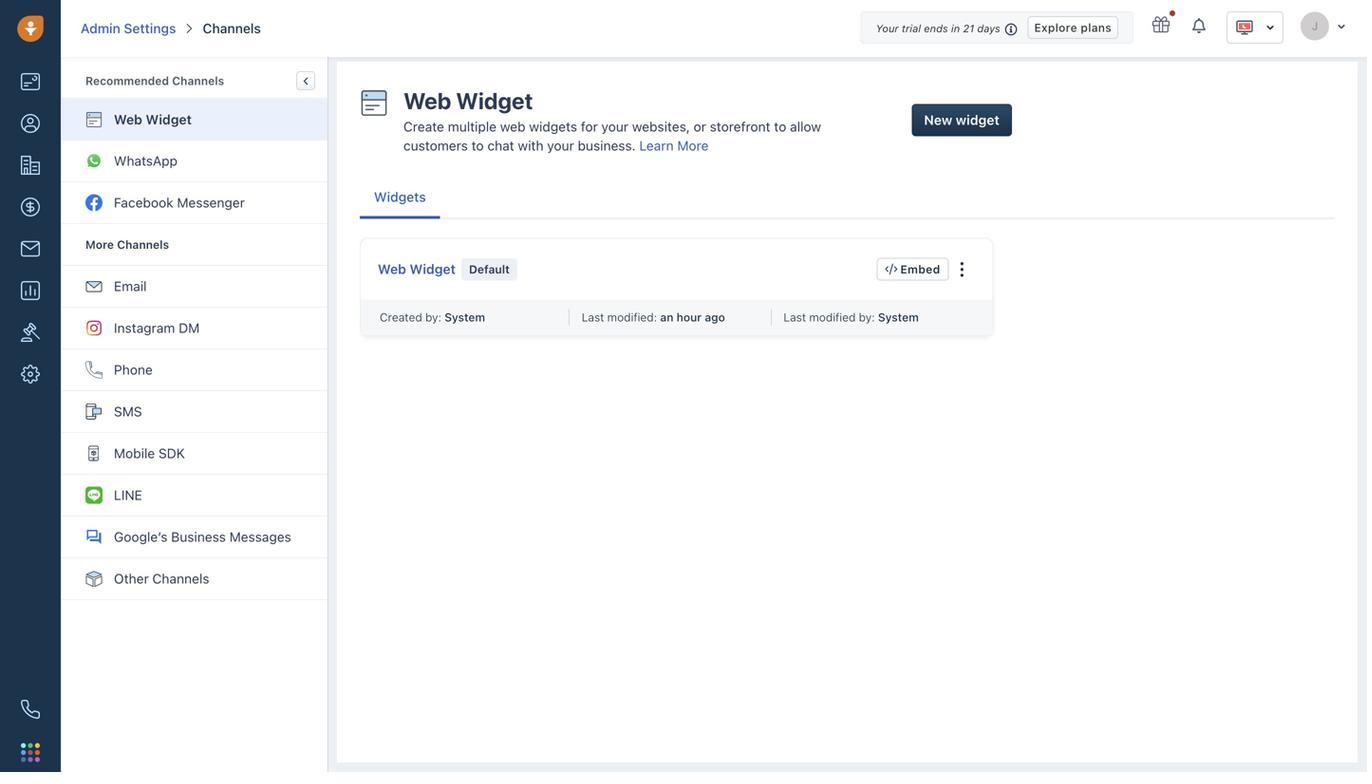 Task type: vqa. For each thing, say whether or not it's contained in the screenshot.
Google's Business Messages CHANNEL ICON
yes



Task type: describe. For each thing, give the bounding box(es) containing it.
last modified: an hour ago
[[582, 311, 726, 324]]

channels for recommended channels
[[172, 74, 224, 87]]

1 vertical spatial to
[[472, 138, 484, 154]]

channels for other channels
[[152, 571, 209, 587]]

web widget up by
[[378, 261, 456, 277]]

widgets
[[529, 119, 578, 135]]

web down recommended
[[114, 112, 142, 127]]

learn more
[[640, 138, 709, 154]]

new widget
[[925, 112, 1000, 128]]

messenger
[[177, 195, 245, 210]]

web widget down recommended channels
[[114, 112, 192, 127]]

chat
[[488, 138, 515, 154]]

ends
[[924, 22, 949, 35]]

admin settings link
[[81, 19, 176, 38]]

widget down recommended channels
[[146, 112, 192, 127]]

recommended channels
[[85, 74, 224, 87]]

1 horizontal spatial web widget link
[[378, 258, 456, 281]]

learn
[[640, 138, 674, 154]]

by
[[426, 311, 438, 324]]

angle left image
[[303, 74, 308, 87]]

properties image
[[21, 323, 40, 342]]

by:
[[859, 311, 875, 324]]

facebook messenger link
[[62, 182, 328, 224]]

other channels
[[114, 571, 209, 587]]

sdk
[[159, 446, 185, 461]]

explore plans button
[[1028, 16, 1119, 39]]

bell regular image
[[1193, 17, 1208, 35]]

phone element
[[11, 691, 49, 729]]

create multiple web widgets for your websites, or storefront to allow customers to chat with your business.
[[404, 119, 822, 154]]

explore plans
[[1035, 21, 1112, 34]]

with
[[518, 138, 544, 154]]

widgets
[[374, 189, 426, 205]]

embed
[[901, 263, 941, 276]]

default
[[469, 263, 510, 276]]

embed image
[[886, 264, 898, 275]]

modified
[[810, 311, 856, 324]]

instagram
[[114, 320, 175, 336]]

instagram dm link
[[62, 308, 328, 350]]

mobile sdk link
[[62, 433, 328, 475]]

hour
[[677, 311, 702, 324]]

freshworks switcher image
[[21, 743, 40, 762]]

an
[[661, 311, 674, 324]]

new widget link
[[912, 104, 1012, 136]]

channel icon image for line
[[85, 487, 103, 504]]

system for created by : system
[[445, 311, 486, 324]]

phone
[[114, 362, 153, 378]]

widget up created by : system
[[410, 261, 456, 277]]

business
[[171, 529, 226, 545]]

create
[[404, 119, 445, 135]]

for
[[581, 119, 598, 135]]

websites,
[[632, 119, 690, 135]]

ago
[[705, 311, 726, 324]]

channel icon image for web widget
[[85, 111, 103, 128]]

system for last modified by: system
[[879, 311, 919, 324]]

your trial ends in 21 days
[[876, 22, 1001, 35]]

modified:
[[608, 311, 658, 324]]

channel icon image for google's business messages
[[85, 529, 103, 546]]

web up created
[[378, 261, 407, 277]]

embed button
[[877, 258, 950, 281]]

last for last modified by: system
[[784, 311, 807, 324]]

last for last modified: an hour ago
[[582, 311, 605, 324]]

0 horizontal spatial your
[[547, 138, 574, 154]]

your
[[876, 22, 899, 35]]

0 horizontal spatial web widget link
[[62, 99, 328, 141]]

web
[[500, 119, 526, 135]]

phone link
[[62, 350, 328, 391]]

channel icon image for email
[[85, 278, 103, 295]]

missing translation "unavailable" for locale "en-us" image
[[1236, 18, 1255, 37]]

business.
[[578, 138, 636, 154]]



Task type: locate. For each thing, give the bounding box(es) containing it.
channel icon image inside sms link
[[85, 403, 103, 420]]

channel icon image inside instagram dm link
[[85, 320, 103, 337]]

0 horizontal spatial ic_arrow_down image
[[1266, 21, 1276, 34]]

web widget link up by
[[378, 258, 456, 281]]

whatsapp link
[[62, 141, 328, 182]]

channels right recommended
[[172, 74, 224, 87]]

channel icon image left google's
[[85, 529, 103, 546]]

line link
[[62, 475, 328, 517]]

channel icon image for whatsapp
[[85, 152, 103, 170]]

google's
[[114, 529, 168, 545]]

channel icon image left facebook
[[85, 194, 103, 211]]

2 last from the left
[[784, 311, 807, 324]]

channel icon image inside phone link
[[85, 361, 103, 379]]

1 horizontal spatial system
[[879, 311, 919, 324]]

0 horizontal spatial to
[[472, 138, 484, 154]]

mobile sdk
[[114, 446, 185, 461]]

channel icon image for instagram dm
[[85, 320, 103, 337]]

channel icon image inside 'whatsapp' link
[[85, 152, 103, 170]]

channels down the google's business messages link
[[152, 571, 209, 587]]

widget
[[456, 87, 533, 114], [146, 112, 192, 127], [410, 261, 456, 277]]

multiple
[[448, 119, 497, 135]]

last modified by: system
[[784, 311, 919, 324]]

settings
[[124, 20, 176, 36]]

mobile
[[114, 446, 155, 461]]

5 channel icon image from the top
[[85, 320, 103, 337]]

0 vertical spatial to
[[775, 119, 787, 135]]

10 channel icon image from the top
[[85, 529, 103, 546]]

0 horizontal spatial system
[[445, 311, 486, 324]]

phone image
[[21, 700, 40, 719]]

learn more link
[[640, 138, 709, 154]]

6 channel icon image from the top
[[85, 361, 103, 379]]

trial
[[902, 22, 921, 35]]

21
[[964, 22, 975, 35]]

system right by:
[[879, 311, 919, 324]]

admin
[[81, 20, 120, 36]]

created
[[380, 311, 422, 324]]

channel icon image for phone
[[85, 361, 103, 379]]

whatsapp
[[114, 153, 178, 169]]

last left modified: on the top
[[582, 311, 605, 324]]

your up business.
[[602, 119, 629, 135]]

0 vertical spatial your
[[602, 119, 629, 135]]

in
[[952, 22, 961, 35]]

9 channel icon image from the top
[[85, 487, 103, 504]]

1 vertical spatial channels
[[172, 74, 224, 87]]

0 horizontal spatial last
[[582, 311, 605, 324]]

1 horizontal spatial to
[[775, 119, 787, 135]]

channel icon image left the phone
[[85, 361, 103, 379]]

or
[[694, 119, 707, 135]]

channel icon image inside other channels link
[[85, 570, 103, 588]]

plans
[[1081, 21, 1112, 34]]

system
[[445, 311, 486, 324], [879, 311, 919, 324]]

11 channel icon image from the top
[[85, 570, 103, 588]]

instagram dm
[[114, 320, 200, 336]]

email link
[[62, 266, 328, 308]]

1 vertical spatial web widget link
[[378, 258, 456, 281]]

sms link
[[62, 391, 328, 433]]

other
[[114, 571, 149, 587]]

your down widgets
[[547, 138, 574, 154]]

sms
[[114, 404, 142, 419]]

line
[[114, 487, 142, 503]]

4 channel icon image from the top
[[85, 278, 103, 295]]

channels
[[203, 20, 261, 36], [172, 74, 224, 87], [152, 571, 209, 587]]

last left modified
[[784, 311, 807, 324]]

ic_info_icon image
[[1005, 21, 1019, 37]]

web widget
[[404, 87, 533, 114], [114, 112, 192, 127], [378, 261, 456, 277]]

channel icon image inside mobile sdk link
[[85, 445, 103, 462]]

7 channel icon image from the top
[[85, 403, 103, 420]]

system right :
[[445, 311, 486, 324]]

facebook messenger
[[114, 195, 245, 210]]

your
[[602, 119, 629, 135], [547, 138, 574, 154]]

2 system from the left
[[879, 311, 919, 324]]

last
[[582, 311, 605, 324], [784, 311, 807, 324]]

8 channel icon image from the top
[[85, 445, 103, 462]]

customers
[[404, 138, 468, 154]]

channel icon image left instagram
[[85, 320, 103, 337]]

explore
[[1035, 21, 1078, 34]]

1 last from the left
[[582, 311, 605, 324]]

channel icon image left mobile
[[85, 445, 103, 462]]

channel icon image for sms
[[85, 403, 103, 420]]

channel icon image inside the google's business messages link
[[85, 529, 103, 546]]

1 horizontal spatial your
[[602, 119, 629, 135]]

google's business messages
[[114, 529, 291, 545]]

channel icon image left sms at bottom left
[[85, 403, 103, 420]]

to left allow
[[775, 119, 787, 135]]

allow
[[790, 119, 822, 135]]

channel icon image left whatsapp
[[85, 152, 103, 170]]

facebook
[[114, 195, 173, 210]]

:
[[438, 311, 442, 324]]

0 vertical spatial channels
[[203, 20, 261, 36]]

0 vertical spatial web widget link
[[62, 99, 328, 141]]

widgets link
[[360, 178, 440, 216]]

email
[[114, 278, 147, 294]]

widget up web
[[456, 87, 533, 114]]

channel icon image left line on the left
[[85, 487, 103, 504]]

more
[[678, 138, 709, 154]]

to down "multiple"
[[472, 138, 484, 154]]

channel icon image for facebook messenger
[[85, 194, 103, 211]]

channels right settings
[[203, 20, 261, 36]]

web up create
[[404, 87, 452, 114]]

web widget link
[[62, 99, 328, 141], [378, 258, 456, 281]]

1 horizontal spatial ic_arrow_down image
[[1338, 21, 1347, 32]]

channel icon image left other
[[85, 570, 103, 588]]

ic_arrow_down image
[[1266, 21, 1276, 34], [1338, 21, 1347, 32]]

3 channel icon image from the top
[[85, 194, 103, 211]]

to
[[775, 119, 787, 135], [472, 138, 484, 154]]

google's business messages link
[[62, 517, 328, 559]]

channel icon image inside facebook messenger link
[[85, 194, 103, 211]]

1 channel icon image from the top
[[85, 111, 103, 128]]

web widget link down recommended channels
[[62, 99, 328, 141]]

2 vertical spatial channels
[[152, 571, 209, 587]]

recommended
[[85, 74, 169, 87]]

channel icon image inside line link
[[85, 487, 103, 504]]

channel icon image for mobile sdk
[[85, 445, 103, 462]]

days
[[978, 22, 1001, 35]]

messages
[[230, 529, 291, 545]]

channel icon image left the email
[[85, 278, 103, 295]]

web
[[404, 87, 452, 114], [114, 112, 142, 127], [378, 261, 407, 277]]

storefront
[[710, 119, 771, 135]]

channel icon image down recommended
[[85, 111, 103, 128]]

other channels link
[[62, 559, 328, 600]]

channel icon image for other channels
[[85, 570, 103, 588]]

created by : system
[[380, 311, 486, 324]]

new
[[925, 112, 953, 128]]

1 system from the left
[[445, 311, 486, 324]]

dm
[[179, 320, 200, 336]]

channel icon image
[[85, 111, 103, 128], [85, 152, 103, 170], [85, 194, 103, 211], [85, 278, 103, 295], [85, 320, 103, 337], [85, 361, 103, 379], [85, 403, 103, 420], [85, 445, 103, 462], [85, 487, 103, 504], [85, 529, 103, 546], [85, 570, 103, 588]]

channel icon image inside email link
[[85, 278, 103, 295]]

admin settings
[[81, 20, 176, 36]]

web widget up "multiple"
[[404, 87, 533, 114]]

widget
[[956, 112, 1000, 128]]

1 vertical spatial your
[[547, 138, 574, 154]]

2 channel icon image from the top
[[85, 152, 103, 170]]

1 horizontal spatial last
[[784, 311, 807, 324]]



